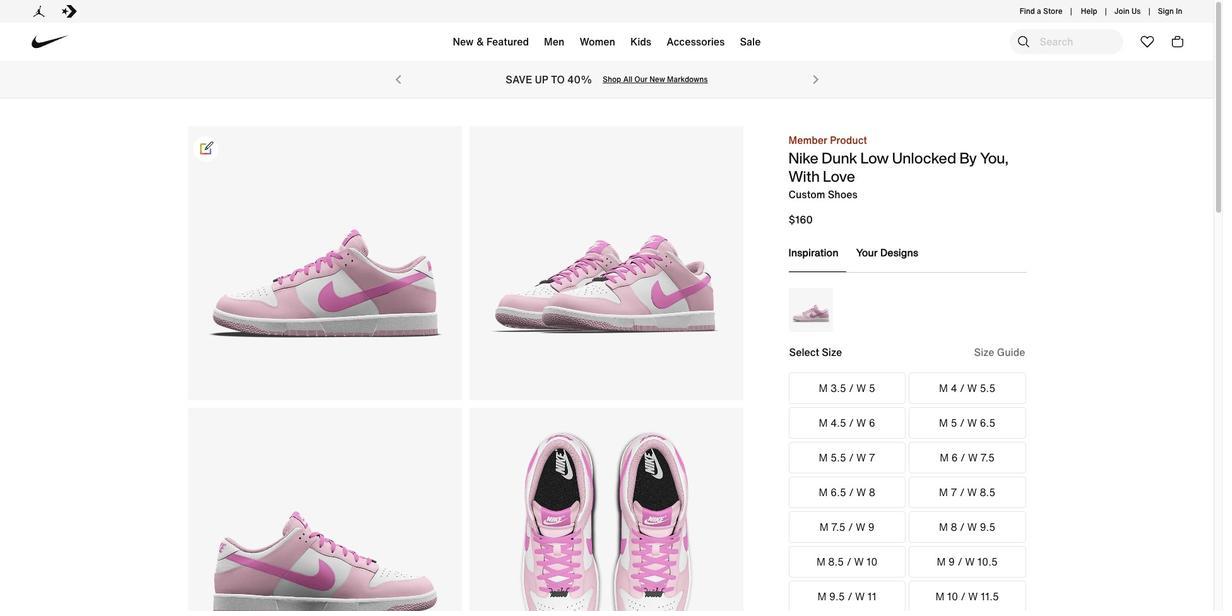 Task type: locate. For each thing, give the bounding box(es) containing it.
m for m 7.5 / w 9
[[820, 520, 829, 535]]

m 8 / w 9.5
[[940, 520, 996, 535]]

shop all our new markdowns
[[603, 74, 708, 85]]

w
[[857, 381, 867, 396], [968, 381, 978, 396], [857, 416, 867, 431], [968, 416, 978, 431], [857, 450, 867, 466], [969, 450, 978, 466], [857, 485, 867, 500], [968, 485, 978, 500], [856, 520, 866, 535], [968, 520, 978, 535], [855, 555, 864, 570], [966, 555, 975, 570], [856, 589, 865, 604], [969, 589, 978, 604]]

10
[[867, 555, 878, 570], [948, 589, 959, 604]]

shop all our new markdowns link
[[603, 74, 708, 85]]

/ for 10
[[961, 589, 966, 604]]

/ for 9.5
[[848, 589, 853, 604]]

m 8.5 / w 10
[[817, 555, 878, 570]]

0 vertical spatial new
[[453, 34, 474, 49]]

m down m 8 / w 9.5
[[937, 555, 946, 570]]

m down m 6.5 / w 8
[[820, 520, 829, 535]]

m up m 8 / w 9.5
[[940, 485, 949, 500]]

/ left 11
[[848, 589, 853, 604]]

2 horizontal spatial |
[[1149, 6, 1151, 16]]

/ right 3.5
[[849, 381, 854, 396]]

7.5 down m 6.5 / w 8
[[832, 520, 846, 535]]

5.5 right 4
[[980, 381, 996, 396]]

m up m 9.5 / w 11 at bottom right
[[817, 555, 826, 570]]

6.5 down m 5.5 / w 7
[[831, 485, 847, 500]]

sale link
[[733, 27, 769, 62]]

5 down 4
[[951, 416, 958, 431]]

w up m 6 / w 7.5
[[968, 416, 978, 431]]

| right us
[[1149, 6, 1151, 16]]

1 horizontal spatial 8
[[951, 520, 958, 535]]

/ left 10.5
[[958, 555, 963, 570]]

1 horizontal spatial 6.5
[[980, 416, 996, 431]]

/ for 7
[[960, 485, 965, 500]]

10.5
[[978, 555, 998, 570]]

0 horizontal spatial size
[[822, 345, 843, 360]]

m 4.5 / w 6
[[819, 416, 876, 431]]

/ for 7.5
[[849, 520, 853, 535]]

m 10 / w 11.5
[[936, 589, 1000, 604]]

1 | from the left
[[1071, 6, 1073, 16]]

w down m 6.5 / w 8
[[856, 520, 866, 535]]

m down m 5 / w 6.5
[[940, 450, 949, 466]]

w up m 9 / w 10.5 at the bottom right
[[968, 520, 978, 535]]

/ left 11.5 on the bottom of page
[[961, 589, 966, 604]]

size right select
[[822, 345, 843, 360]]

/ down m 4 / w 5.5
[[960, 416, 965, 431]]

0 horizontal spatial 10
[[867, 555, 878, 570]]

1 vertical spatial 7
[[951, 485, 958, 500]]

m left 4
[[940, 381, 949, 396]]

w for 5.5
[[968, 381, 978, 396]]

Search Products text field
[[1010, 29, 1124, 54]]

w for 9.5
[[968, 520, 978, 535]]

w up the m 7.5 / w 9
[[857, 485, 867, 500]]

6.5
[[980, 416, 996, 431], [831, 485, 847, 500]]

to
[[551, 72, 565, 87]]

8.5 up m 9.5 / w 11 at bottom right
[[829, 555, 844, 570]]

w up m 9.5 / w 11 at bottom right
[[855, 555, 864, 570]]

0 horizontal spatial 6.5
[[831, 485, 847, 500]]

m for m 4.5 / w 6
[[819, 416, 828, 431]]

11
[[868, 589, 877, 604]]

m 7 / w 8.5
[[940, 485, 996, 500]]

|
[[1071, 6, 1073, 16], [1105, 6, 1107, 16], [1149, 6, 1151, 16]]

1 horizontal spatial 5.5
[[980, 381, 996, 396]]

find a store
[[1020, 6, 1063, 16]]

kids
[[631, 34, 652, 49]]

/ down m 6.5 / w 8
[[849, 520, 853, 535]]

w right 3.5
[[857, 381, 867, 396]]

m down 'm 8.5 / w 10'
[[818, 589, 827, 604]]

product
[[831, 133, 868, 148]]

m down m 5.5 / w 7
[[819, 485, 828, 500]]

1 horizontal spatial 7.5
[[981, 450, 995, 466]]

save up to 40%
[[506, 72, 593, 87]]

5
[[869, 381, 876, 396], [951, 416, 958, 431]]

sign in button
[[1159, 1, 1183, 22]]

sale
[[740, 34, 761, 49]]

1 vertical spatial 8
[[951, 520, 958, 535]]

5 right 3.5
[[869, 381, 876, 396]]

40%
[[568, 72, 593, 87]]

m for m 9.5 / w 11
[[818, 589, 827, 604]]

w for 8
[[857, 485, 867, 500]]

8 up m 9 / w 10.5 at the bottom right
[[951, 520, 958, 535]]

8
[[869, 485, 876, 500], [951, 520, 958, 535]]

m 9 / w 10.5
[[937, 555, 998, 570]]

w for 6.5
[[968, 416, 978, 431]]

/ up m 8 / w 9.5
[[960, 485, 965, 500]]

join us
[[1115, 6, 1141, 16]]

love
[[823, 165, 856, 187]]

m down m 9 / w 10.5 at the bottom right
[[936, 589, 945, 604]]

/ down m 4.5 / w 6
[[849, 450, 854, 466]]

0 horizontal spatial |
[[1071, 6, 1073, 16]]

6 right "4.5"
[[869, 416, 876, 431]]

0 vertical spatial 5
[[869, 381, 876, 396]]

0 vertical spatial 9.5
[[980, 520, 996, 535]]

1 vertical spatial 9.5
[[830, 589, 845, 604]]

9.5
[[980, 520, 996, 535], [830, 589, 845, 604]]

kids link
[[623, 27, 659, 62]]

1 vertical spatial new
[[650, 74, 666, 85]]

up
[[535, 72, 549, 87]]

&
[[477, 34, 484, 49]]

1 size from the left
[[822, 345, 843, 360]]

a
[[1038, 6, 1042, 16]]

w down m 6 / w 7.5
[[968, 485, 978, 500]]

8.5 down m 6 / w 7.5
[[980, 485, 996, 500]]

1 vertical spatial 7.5
[[832, 520, 846, 535]]

w left 11.5 on the bottom of page
[[969, 589, 978, 604]]

new & featured
[[453, 34, 529, 49]]

/ up the m 7.5 / w 9
[[849, 485, 854, 500]]

0 horizontal spatial 5.5
[[831, 450, 847, 466]]

your designs
[[857, 245, 919, 260]]

0 horizontal spatial 5
[[869, 381, 876, 396]]

8 up the m 7.5 / w 9
[[869, 485, 876, 500]]

save
[[506, 72, 533, 87]]

size
[[822, 345, 843, 360], [975, 345, 995, 360]]

10 up 11
[[867, 555, 878, 570]]

0 vertical spatial 7.5
[[981, 450, 995, 466]]

w right "4.5"
[[857, 416, 867, 431]]

guide
[[998, 345, 1026, 360]]

nike dunk low unlocked by you custom shoes image
[[188, 126, 462, 400], [469, 126, 744, 400], [188, 408, 462, 611], [469, 408, 744, 611]]

size left guide
[[975, 345, 995, 360]]

m
[[819, 381, 828, 396], [940, 381, 949, 396], [819, 416, 828, 431], [940, 416, 949, 431], [819, 450, 828, 466], [940, 450, 949, 466], [819, 485, 828, 500], [940, 485, 949, 500], [820, 520, 829, 535], [940, 520, 949, 535], [817, 555, 826, 570], [937, 555, 946, 570], [818, 589, 827, 604], [936, 589, 945, 604]]

7.5
[[981, 450, 995, 466], [832, 520, 846, 535]]

/ up m 9 / w 10.5 at the bottom right
[[960, 520, 965, 535]]

menu bar
[[215, 25, 1000, 63]]

nike dunk low unlocked by you, with love custom shoes
[[789, 146, 1009, 202]]

/ for 4.5
[[849, 416, 854, 431]]

converse image
[[62, 4, 77, 19]]

| left join at right
[[1105, 6, 1107, 16]]

6 down m 5 / w 6.5
[[952, 450, 958, 466]]

8.5
[[980, 485, 996, 500], [829, 555, 844, 570]]

menu bar containing new & featured
[[215, 25, 1000, 63]]

open search modal image
[[1016, 34, 1031, 49]]

m up m 9 / w 10.5 at the bottom right
[[940, 520, 949, 535]]

0 horizontal spatial 8.5
[[829, 555, 844, 570]]

m down m 4.5 / w 6
[[819, 450, 828, 466]]

w left 11
[[856, 589, 865, 604]]

9
[[869, 520, 875, 535], [949, 555, 955, 570]]

0 vertical spatial 7
[[869, 450, 876, 466]]

designs
[[881, 245, 919, 260]]

w for 7
[[857, 450, 867, 466]]

member product
[[789, 133, 868, 148]]

5.5 down "4.5"
[[831, 450, 847, 466]]

0 vertical spatial 8
[[869, 485, 876, 500]]

/ for 8.5
[[847, 555, 852, 570]]

m left "4.5"
[[819, 416, 828, 431]]

m for m 5 / w 6.5
[[940, 416, 949, 431]]

new right our
[[650, 74, 666, 85]]

2 | from the left
[[1105, 6, 1107, 16]]

1 horizontal spatial 8.5
[[980, 485, 996, 500]]

w for 9
[[856, 520, 866, 535]]

1 horizontal spatial 5
[[951, 416, 958, 431]]

/ down m 5 / w 6.5
[[961, 450, 966, 466]]

m left 3.5
[[819, 381, 828, 396]]

1 horizontal spatial 9
[[949, 555, 955, 570]]

accessories
[[667, 34, 725, 49]]

m 7.5 / w 9
[[820, 520, 875, 535]]

m down m 4 / w 5.5
[[940, 416, 949, 431]]

/ right "4.5"
[[849, 416, 854, 431]]

6.5 up m 6 / w 7.5
[[980, 416, 996, 431]]

9.5 left 11
[[830, 589, 845, 604]]

6
[[869, 416, 876, 431], [952, 450, 958, 466]]

w for 11.5
[[969, 589, 978, 604]]

| left help
[[1071, 6, 1073, 16]]

1 vertical spatial 6
[[952, 450, 958, 466]]

10 left 11.5 on the bottom of page
[[948, 589, 959, 604]]

7.5 down m 5 / w 6.5
[[981, 450, 995, 466]]

1 vertical spatial 10
[[948, 589, 959, 604]]

low
[[861, 146, 890, 169]]

m for m 4 / w 5.5
[[940, 381, 949, 396]]

0 vertical spatial 6
[[869, 416, 876, 431]]

shoes
[[828, 187, 858, 202]]

1 horizontal spatial |
[[1105, 6, 1107, 16]]

0 horizontal spatial 7.5
[[832, 520, 846, 535]]

1 horizontal spatial new
[[650, 74, 666, 85]]

w right 4
[[968, 381, 978, 396]]

/ up m 9.5 / w 11 at bottom right
[[847, 555, 852, 570]]

1 horizontal spatial 6
[[952, 450, 958, 466]]

men
[[544, 34, 565, 49]]

0 vertical spatial 8.5
[[980, 485, 996, 500]]

new & featured link
[[446, 27, 537, 62]]

m for m 8 / w 9.5
[[940, 520, 949, 535]]

w for 6
[[857, 416, 867, 431]]

sign in
[[1159, 6, 1183, 16]]

1 horizontal spatial size
[[975, 345, 995, 360]]

/
[[849, 381, 854, 396], [960, 381, 965, 396], [849, 416, 854, 431], [960, 416, 965, 431], [849, 450, 854, 466], [961, 450, 966, 466], [849, 485, 854, 500], [960, 485, 965, 500], [849, 520, 853, 535], [960, 520, 965, 535], [847, 555, 852, 570], [958, 555, 963, 570], [848, 589, 853, 604], [961, 589, 966, 604]]

5.5
[[980, 381, 996, 396], [831, 450, 847, 466]]

w down m 4.5 / w 6
[[857, 450, 867, 466]]

jordan image
[[31, 4, 46, 19]]

size guide
[[975, 345, 1026, 360]]

w down m 5 / w 6.5
[[969, 450, 978, 466]]

0 vertical spatial 6.5
[[980, 416, 996, 431]]

7 down m 4.5 / w 6
[[869, 450, 876, 466]]

9 left 10.5
[[949, 555, 955, 570]]

9.5 up 10.5
[[980, 520, 996, 535]]

help
[[1082, 6, 1098, 16]]

3 | from the left
[[1149, 6, 1151, 16]]

custom
[[789, 187, 826, 202]]

7 up m 8 / w 9.5
[[951, 485, 958, 500]]

0 vertical spatial 9
[[869, 520, 875, 535]]

9 down m 6.5 / w 8
[[869, 520, 875, 535]]

designs tab list
[[789, 243, 1027, 273]]

/ for 9
[[958, 555, 963, 570]]

new
[[453, 34, 474, 49], [650, 74, 666, 85]]

7
[[869, 450, 876, 466], [951, 485, 958, 500]]

1 horizontal spatial 10
[[948, 589, 959, 604]]

w left 10.5
[[966, 555, 975, 570]]

new left &
[[453, 34, 474, 49]]

/ right 4
[[960, 381, 965, 396]]



Task type: describe. For each thing, give the bounding box(es) containing it.
w for 7.5
[[969, 450, 978, 466]]

0 horizontal spatial 8
[[869, 485, 876, 500]]

1 horizontal spatial 9.5
[[980, 520, 996, 535]]

multi color/multi color/multi color image
[[789, 288, 834, 332]]

0 horizontal spatial 6
[[869, 416, 876, 431]]

4
[[951, 381, 958, 396]]

member
[[789, 133, 828, 148]]

$160
[[789, 212, 813, 227]]

find a store link
[[1018, 1, 1066, 22]]

m 4 / w 5.5
[[940, 381, 996, 396]]

/ for 4
[[960, 381, 965, 396]]

m 9.5 / w 11
[[818, 589, 877, 604]]

0 horizontal spatial 7
[[869, 450, 876, 466]]

m for m 10 / w 11.5
[[936, 589, 945, 604]]

1 vertical spatial 5.5
[[831, 450, 847, 466]]

m for m 5.5 / w 7
[[819, 450, 828, 466]]

1 vertical spatial 6.5
[[831, 485, 847, 500]]

nike
[[789, 146, 819, 169]]

by
[[960, 146, 977, 169]]

| for join us
[[1149, 6, 1151, 16]]

1 vertical spatial 8.5
[[829, 555, 844, 570]]

0 horizontal spatial 9
[[869, 520, 875, 535]]

your designs tab
[[857, 243, 926, 271]]

m 5 / w 6.5
[[940, 416, 996, 431]]

m for m 6.5 / w 8
[[819, 485, 828, 500]]

4.5
[[831, 416, 847, 431]]

in
[[1177, 6, 1183, 16]]

select size
[[790, 345, 843, 360]]

us
[[1132, 6, 1141, 16]]

1 vertical spatial 9
[[949, 555, 955, 570]]

3.5
[[831, 381, 847, 396]]

/ for 6
[[961, 450, 966, 466]]

markdowns
[[667, 74, 708, 85]]

w for 10
[[855, 555, 864, 570]]

m for m 9 / w 10.5
[[937, 555, 946, 570]]

0 horizontal spatial 9.5
[[830, 589, 845, 604]]

accessories link
[[659, 27, 733, 62]]

/ for 3.5
[[849, 381, 854, 396]]

nike home page image
[[25, 17, 75, 67]]

/ for 5
[[960, 416, 965, 431]]

| for help
[[1105, 6, 1107, 16]]

m for m 3.5 / w 5
[[819, 381, 828, 396]]

m 3.5 / w 5
[[819, 381, 876, 396]]

m for m 7 / w 8.5
[[940, 485, 949, 500]]

m 5.5 / w 7
[[819, 450, 876, 466]]

/ for 6.5
[[849, 485, 854, 500]]

0 horizontal spatial new
[[453, 34, 474, 49]]

women
[[580, 34, 616, 49]]

sign
[[1159, 6, 1175, 16]]

| for find a store
[[1071, 6, 1073, 16]]

w for 5
[[857, 381, 867, 396]]

featured
[[487, 34, 529, 49]]

find
[[1020, 6, 1036, 16]]

join us link
[[1115, 1, 1141, 22]]

inspiration tab
[[789, 243, 847, 272]]

m 6.5 / w 8
[[819, 485, 876, 500]]

our
[[635, 74, 648, 85]]

/ for 8
[[960, 520, 965, 535]]

/ for 5.5
[[849, 450, 854, 466]]

join
[[1115, 6, 1130, 16]]

inspiration
[[789, 245, 839, 260]]

women link
[[572, 27, 623, 62]]

w for 8.5
[[968, 485, 978, 500]]

1 vertical spatial 5
[[951, 416, 958, 431]]

m 6 / w 7.5
[[940, 450, 995, 466]]

w for 10.5
[[966, 555, 975, 570]]

w for 11
[[856, 589, 865, 604]]

you,
[[981, 146, 1009, 169]]

0 vertical spatial 5.5
[[980, 381, 996, 396]]

men link
[[537, 27, 572, 62]]

0 vertical spatial 10
[[867, 555, 878, 570]]

select
[[790, 345, 820, 360]]

all
[[623, 74, 633, 85]]

unlocked
[[893, 146, 957, 169]]

shop
[[603, 74, 622, 85]]

m for m 6 / w 7.5
[[940, 450, 949, 466]]

store
[[1044, 6, 1063, 16]]

m for m 8.5 / w 10
[[817, 555, 826, 570]]

1 horizontal spatial 7
[[951, 485, 958, 500]]

help link
[[1077, 3, 1103, 20]]

favorites image
[[1140, 34, 1155, 49]]

size guide link
[[975, 345, 1026, 360]]

your
[[857, 245, 878, 260]]

11.5
[[981, 589, 1000, 604]]

dunk
[[822, 146, 858, 169]]

with
[[789, 165, 820, 187]]

2 size from the left
[[975, 345, 995, 360]]



Task type: vqa. For each thing, say whether or not it's contained in the screenshot.
the 2
no



